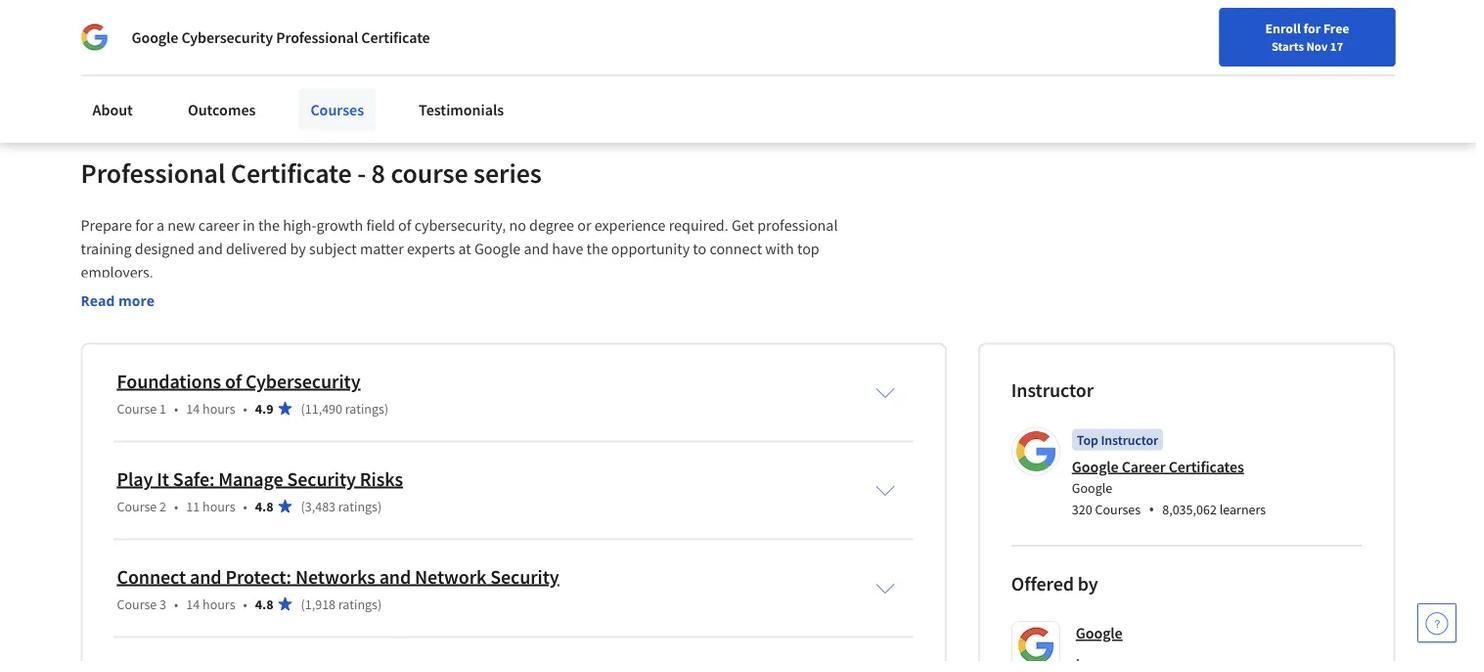 Task type: vqa. For each thing, say whether or not it's contained in the screenshot.
1st ( from the bottom
yes



Task type: describe. For each thing, give the bounding box(es) containing it.
( for networks
[[301, 596, 305, 613]]

subject
[[309, 239, 357, 259]]

or
[[577, 216, 591, 236]]

networks
[[295, 565, 375, 589]]

( 3,483 ratings )
[[301, 498, 382, 515]]

connect
[[117, 565, 186, 589]]

1 horizontal spatial the
[[587, 239, 608, 259]]

coursera image
[[23, 16, 148, 47]]

1 vertical spatial of
[[225, 369, 242, 394]]

for for enroll
[[1304, 20, 1321, 37]]

connect and protect: networks and network security
[[117, 565, 559, 589]]

about link
[[81, 88, 145, 131]]

offered by
[[1011, 572, 1098, 597]]

play
[[117, 467, 153, 491]]

0 horizontal spatial professional
[[81, 156, 225, 190]]

top instructor google career certificates google 320 courses • 8,035,062 learners
[[1072, 431, 1266, 520]]

connect and protect: networks and network security link
[[117, 565, 559, 589]]

course
[[391, 156, 468, 190]]

risks
[[360, 467, 403, 491]]

( 11,490 ratings )
[[301, 400, 389, 417]]

nov
[[1307, 38, 1328, 54]]

3,483
[[305, 498, 336, 515]]

series
[[474, 156, 542, 190]]

professional certificate - 8 course series
[[81, 156, 542, 190]]

course 2 • 11 hours •
[[117, 498, 247, 515]]

foundations of cybersecurity
[[117, 369, 360, 394]]

experience
[[594, 216, 666, 236]]

required.
[[669, 216, 729, 236]]

coursera career certificate image
[[1026, 0, 1352, 113]]

• inside top instructor google career certificates google 320 courses • 8,035,062 learners
[[1149, 499, 1155, 520]]

about
[[92, 100, 133, 119]]

delivered
[[226, 239, 287, 259]]

learners
[[1220, 501, 1266, 519]]

enroll
[[1266, 20, 1301, 37]]

google career certificates image
[[1014, 430, 1057, 473]]

professional
[[757, 216, 838, 236]]

11,490
[[305, 400, 342, 417]]

8,035,062
[[1163, 501, 1217, 519]]

11
[[186, 498, 200, 515]]

hours for protect:
[[203, 596, 235, 613]]

1 vertical spatial security
[[490, 565, 559, 589]]

google down offered by
[[1076, 624, 1123, 643]]

) for security
[[378, 498, 382, 515]]

8
[[371, 156, 385, 190]]

high-
[[283, 216, 317, 236]]

and down career
[[198, 239, 223, 259]]

no
[[509, 216, 526, 236]]

employers.
[[81, 263, 153, 282]]

help center image
[[1425, 611, 1449, 635]]

1
[[160, 400, 166, 417]]

experts
[[407, 239, 455, 259]]

matter
[[360, 239, 404, 259]]

by inside prepare for a new career in the high-growth field of cybersecurity, no degree or experience required. get professional training designed and delivered by subject matter experts at google and have the opportunity to connect with top employers. read more
[[290, 239, 306, 259]]

hours for safe:
[[203, 498, 235, 515]]

your
[[317, 34, 346, 54]]

designed
[[135, 239, 195, 259]]

play it safe: manage security risks link
[[117, 467, 403, 491]]

top
[[1077, 431, 1098, 449]]

in inside prepare for a new career in the high-growth field of cybersecurity, no degree or experience required. get professional training designed and delivered by subject matter experts at google and have the opportunity to connect with top employers. read more
[[243, 216, 255, 236]]

degree
[[529, 216, 574, 236]]

on
[[167, 34, 184, 54]]

career
[[1122, 457, 1166, 477]]

google up 320
[[1072, 480, 1113, 497]]

courses link
[[299, 88, 376, 131]]

get
[[732, 216, 754, 236]]

• down manage
[[243, 498, 247, 515]]

and up course 3 • 14 hours •
[[190, 565, 222, 589]]

1 vertical spatial cybersecurity
[[246, 369, 360, 394]]

( for manage
[[301, 498, 305, 515]]

google cybersecurity professional certificate
[[132, 27, 430, 47]]

have
[[552, 239, 583, 259]]

safe:
[[173, 467, 215, 491]]

course for play
[[117, 498, 157, 515]]

0 vertical spatial in
[[301, 34, 313, 54]]

enroll for free starts nov 17
[[1266, 20, 1350, 54]]

foundations
[[117, 369, 221, 394]]

google link
[[1076, 621, 1123, 645]]

connect
[[710, 239, 762, 259]]

field
[[366, 216, 395, 236]]

more
[[118, 291, 155, 310]]

17
[[1330, 38, 1343, 54]]

certificates
[[1169, 457, 1244, 477]]

4.9
[[255, 400, 273, 417]]

social
[[187, 34, 225, 54]]

course 1 • 14 hours •
[[117, 400, 247, 417]]

free
[[1324, 20, 1350, 37]]

it
[[155, 34, 164, 54]]

0 vertical spatial professional
[[276, 27, 358, 47]]

ratings for and
[[338, 596, 378, 613]]

career
[[198, 216, 240, 236]]

training
[[81, 239, 132, 259]]

courses inside courses "link"
[[311, 100, 364, 119]]

google career certificates link
[[1072, 457, 1244, 477]]

play it safe: manage security risks
[[117, 467, 403, 491]]

14 for connect
[[186, 596, 200, 613]]

4.8 for networks
[[255, 596, 273, 613]]

1 horizontal spatial certificate
[[361, 27, 430, 47]]

cybersecurity,
[[414, 216, 506, 236]]



Task type: locate. For each thing, give the bounding box(es) containing it.
menu item
[[1066, 20, 1192, 83]]

of inside prepare for a new career in the high-growth field of cybersecurity, no degree or experience required. get professional training designed and delivered by subject matter experts at google and have the opportunity to connect with top employers. read more
[[398, 216, 411, 236]]

0 vertical spatial for
[[1304, 20, 1321, 37]]

growth
[[317, 216, 363, 236]]

• left the 8,035,062
[[1149, 499, 1155, 520]]

2 hours from the top
[[203, 498, 235, 515]]

hours for cybersecurity
[[203, 400, 235, 417]]

0 vertical spatial instructor
[[1011, 378, 1094, 402]]

protect:
[[225, 565, 292, 589]]

prepare
[[81, 216, 132, 236]]

2 vertical spatial course
[[117, 596, 157, 613]]

) down connect and protect: networks and network security
[[378, 596, 382, 613]]

3
[[160, 596, 166, 613]]

2 vertical spatial )
[[378, 596, 382, 613]]

cybersecurity
[[181, 27, 273, 47], [246, 369, 360, 394]]

0 horizontal spatial instructor
[[1011, 378, 1094, 402]]

0 horizontal spatial the
[[258, 216, 280, 236]]

hours down protect:
[[203, 596, 235, 613]]

0 vertical spatial courses
[[311, 100, 364, 119]]

top
[[797, 239, 820, 259]]

media
[[228, 34, 270, 54]]

security
[[287, 467, 356, 491], [490, 565, 559, 589]]

google down no
[[474, 239, 521, 259]]

for
[[1304, 20, 1321, 37], [135, 216, 153, 236]]

and left network
[[379, 565, 411, 589]]

course left 1
[[117, 400, 157, 417]]

performance
[[349, 34, 434, 54]]

2 ( from the top
[[301, 498, 305, 515]]

320
[[1072, 501, 1093, 519]]

0 vertical spatial of
[[398, 216, 411, 236]]

1 vertical spatial courses
[[1095, 501, 1141, 519]]

1 vertical spatial professional
[[81, 156, 225, 190]]

•
[[174, 400, 178, 417], [243, 400, 247, 417], [174, 498, 178, 515], [243, 498, 247, 515], [1149, 499, 1155, 520], [174, 596, 178, 613], [243, 596, 247, 613]]

for up nov
[[1304, 20, 1321, 37]]

professional up a on the left of the page
[[81, 156, 225, 190]]

share
[[114, 34, 152, 54]]

courses right 320
[[1095, 501, 1141, 519]]

( down networks
[[301, 596, 305, 613]]

14
[[186, 400, 200, 417], [186, 596, 200, 613]]

1 horizontal spatial instructor
[[1101, 431, 1159, 449]]

0 vertical spatial by
[[290, 239, 306, 259]]

the
[[258, 216, 280, 236], [587, 239, 608, 259]]

0 vertical spatial hours
[[203, 400, 235, 417]]

0 vertical spatial the
[[258, 216, 280, 236]]

at
[[458, 239, 471, 259]]

in
[[301, 34, 313, 54], [243, 216, 255, 236]]

1 4.8 from the top
[[255, 498, 273, 515]]

( down 'play it safe: manage security risks' link
[[301, 498, 305, 515]]

of right "field"
[[398, 216, 411, 236]]

by
[[290, 239, 306, 259], [1078, 572, 1098, 597]]

2 14 from the top
[[186, 596, 200, 613]]

1 vertical spatial for
[[135, 216, 153, 236]]

0 horizontal spatial for
[[135, 216, 153, 236]]

1 horizontal spatial of
[[398, 216, 411, 236]]

course left '3'
[[117, 596, 157, 613]]

4.8 down play it safe: manage security risks
[[255, 498, 273, 515]]

starts
[[1272, 38, 1304, 54]]

security right network
[[490, 565, 559, 589]]

course
[[117, 400, 157, 417], [117, 498, 157, 515], [117, 596, 157, 613]]

outcomes link
[[176, 88, 267, 131]]

4.8 down protect:
[[255, 596, 273, 613]]

read more button
[[81, 290, 155, 311]]

prepare for a new career in the high-growth field of cybersecurity, no degree or experience required. get professional training designed and delivered by subject matter experts at google and have the opportunity to connect with top employers. read more
[[81, 216, 841, 310]]

course for foundations
[[117, 400, 157, 417]]

google left social
[[132, 27, 178, 47]]

share it on social media and in your performance review
[[114, 34, 480, 54]]

courses inside top instructor google career certificates google 320 courses • 8,035,062 learners
[[1095, 501, 1141, 519]]

14 for foundations
[[186, 400, 200, 417]]

1 hours from the top
[[203, 400, 235, 417]]

testimonials
[[419, 100, 504, 119]]

course for connect
[[117, 596, 157, 613]]

) right 11,490
[[384, 400, 389, 417]]

instructor
[[1011, 378, 1094, 402], [1101, 431, 1159, 449]]

14 right '3'
[[186, 596, 200, 613]]

1 vertical spatial )
[[378, 498, 382, 515]]

2 4.8 from the top
[[255, 596, 273, 613]]

in left your at the left top of the page
[[301, 34, 313, 54]]

0 vertical spatial course
[[117, 400, 157, 417]]

certificate up high-
[[231, 156, 352, 190]]

for inside prepare for a new career in the high-growth field of cybersecurity, no degree or experience required. get professional training designed and delivered by subject matter experts at google and have the opportunity to connect with top employers. read more
[[135, 216, 153, 236]]

0 vertical spatial certificate
[[361, 27, 430, 47]]

0 horizontal spatial security
[[287, 467, 356, 491]]

0 vertical spatial security
[[287, 467, 356, 491]]

ratings down connect and protect: networks and network security
[[338, 596, 378, 613]]

for inside 'enroll for free starts nov 17'
[[1304, 20, 1321, 37]]

3 hours from the top
[[203, 596, 235, 613]]

google down top
[[1072, 457, 1119, 477]]

by down high-
[[290, 239, 306, 259]]

review
[[437, 34, 480, 54]]

0 vertical spatial 4.8
[[255, 498, 273, 515]]

hours right the 11
[[203, 498, 235, 515]]

by right offered
[[1078, 572, 1098, 597]]

1 horizontal spatial courses
[[1095, 501, 1141, 519]]

( right the 4.9
[[301, 400, 305, 417]]

1 horizontal spatial in
[[301, 34, 313, 54]]

for left a on the left of the page
[[135, 216, 153, 236]]

professional right media in the top left of the page
[[276, 27, 358, 47]]

0 horizontal spatial courses
[[311, 100, 364, 119]]

0 horizontal spatial of
[[225, 369, 242, 394]]

security up 3,483
[[287, 467, 356, 491]]

1 vertical spatial 14
[[186, 596, 200, 613]]

certificate left the review
[[361, 27, 430, 47]]

hours down foundations of cybersecurity
[[203, 400, 235, 417]]

1 horizontal spatial professional
[[276, 27, 358, 47]]

the down or
[[587, 239, 608, 259]]

1 horizontal spatial by
[[1078, 572, 1098, 597]]

instructor up career on the right
[[1101, 431, 1159, 449]]

0 horizontal spatial certificate
[[231, 156, 352, 190]]

new
[[168, 216, 195, 236]]

cybersecurity up 11,490
[[246, 369, 360, 394]]

1 vertical spatial certificate
[[231, 156, 352, 190]]

for for prepare
[[135, 216, 153, 236]]

0 vertical spatial ratings
[[345, 400, 384, 417]]

courses down your at the left top of the page
[[311, 100, 364, 119]]

(
[[301, 400, 305, 417], [301, 498, 305, 515], [301, 596, 305, 613]]

2 vertical spatial hours
[[203, 596, 235, 613]]

professional
[[276, 27, 358, 47], [81, 156, 225, 190]]

to
[[693, 239, 707, 259]]

1 vertical spatial by
[[1078, 572, 1098, 597]]

ratings down risks
[[338, 498, 378, 515]]

1,918
[[305, 596, 336, 613]]

manage
[[218, 467, 283, 491]]

0 vertical spatial 14
[[186, 400, 200, 417]]

the up delivered
[[258, 216, 280, 236]]

course 3 • 14 hours •
[[117, 596, 247, 613]]

2 course from the top
[[117, 498, 157, 515]]

1 vertical spatial instructor
[[1101, 431, 1159, 449]]

1 vertical spatial hours
[[203, 498, 235, 515]]

certificate
[[361, 27, 430, 47], [231, 156, 352, 190]]

3 ( from the top
[[301, 596, 305, 613]]

( 1,918 ratings )
[[301, 596, 382, 613]]

• right 2
[[174, 498, 178, 515]]

) for and
[[378, 596, 382, 613]]

14 right 1
[[186, 400, 200, 417]]

foundations of cybersecurity link
[[117, 369, 360, 394]]

ratings for security
[[338, 498, 378, 515]]

-
[[357, 156, 366, 190]]

1 vertical spatial the
[[587, 239, 608, 259]]

a
[[157, 216, 164, 236]]

course left 2
[[117, 498, 157, 515]]

2
[[160, 498, 166, 515]]

1 course from the top
[[117, 400, 157, 417]]

1 horizontal spatial for
[[1304, 20, 1321, 37]]

read
[[81, 291, 115, 310]]

of up course 1 • 14 hours •
[[225, 369, 242, 394]]

1 vertical spatial (
[[301, 498, 305, 515]]

with
[[765, 239, 794, 259]]

of
[[398, 216, 411, 236], [225, 369, 242, 394]]

0 vertical spatial (
[[301, 400, 305, 417]]

) down risks
[[378, 498, 382, 515]]

1 vertical spatial in
[[243, 216, 255, 236]]

1 vertical spatial course
[[117, 498, 157, 515]]

0 horizontal spatial by
[[290, 239, 306, 259]]

1 vertical spatial 4.8
[[255, 596, 273, 613]]

offered
[[1011, 572, 1074, 597]]

ratings
[[345, 400, 384, 417], [338, 498, 378, 515], [338, 596, 378, 613]]

2 vertical spatial (
[[301, 596, 305, 613]]

• right 1
[[174, 400, 178, 417]]

4.8 for manage
[[255, 498, 273, 515]]

1 horizontal spatial security
[[490, 565, 559, 589]]

ratings right 11,490
[[345, 400, 384, 417]]

google image
[[81, 23, 108, 51]]

show notifications image
[[1212, 24, 1236, 48]]

1 14 from the top
[[186, 400, 200, 417]]

and down degree on the left
[[524, 239, 549, 259]]

• left the 4.9
[[243, 400, 247, 417]]

3 course from the top
[[117, 596, 157, 613]]

and right media in the top left of the page
[[273, 34, 298, 54]]

None search field
[[279, 12, 660, 51]]

google inside prepare for a new career in the high-growth field of cybersecurity, no degree or experience required. get professional training designed and delivered by subject matter experts at google and have the opportunity to connect with top employers. read more
[[474, 239, 521, 259]]

in up delivered
[[243, 216, 255, 236]]

0 vertical spatial )
[[384, 400, 389, 417]]

1 vertical spatial ratings
[[338, 498, 378, 515]]

it
[[157, 467, 169, 491]]

cybersecurity right it
[[181, 27, 273, 47]]

instructor inside top instructor google career certificates google 320 courses • 8,035,062 learners
[[1101, 431, 1159, 449]]

• down protect:
[[243, 596, 247, 613]]

1 ( from the top
[[301, 400, 305, 417]]

opportunity
[[611, 239, 690, 259]]

outcomes
[[188, 100, 256, 119]]

• right '3'
[[174, 596, 178, 613]]

network
[[415, 565, 487, 589]]

0 horizontal spatial in
[[243, 216, 255, 236]]

google
[[132, 27, 178, 47], [474, 239, 521, 259], [1072, 457, 1119, 477], [1072, 480, 1113, 497], [1076, 624, 1123, 643]]

instructor up top
[[1011, 378, 1094, 402]]

testimonials link
[[407, 88, 516, 131]]

2 vertical spatial ratings
[[338, 596, 378, 613]]

)
[[384, 400, 389, 417], [378, 498, 382, 515], [378, 596, 382, 613]]

0 vertical spatial cybersecurity
[[181, 27, 273, 47]]



